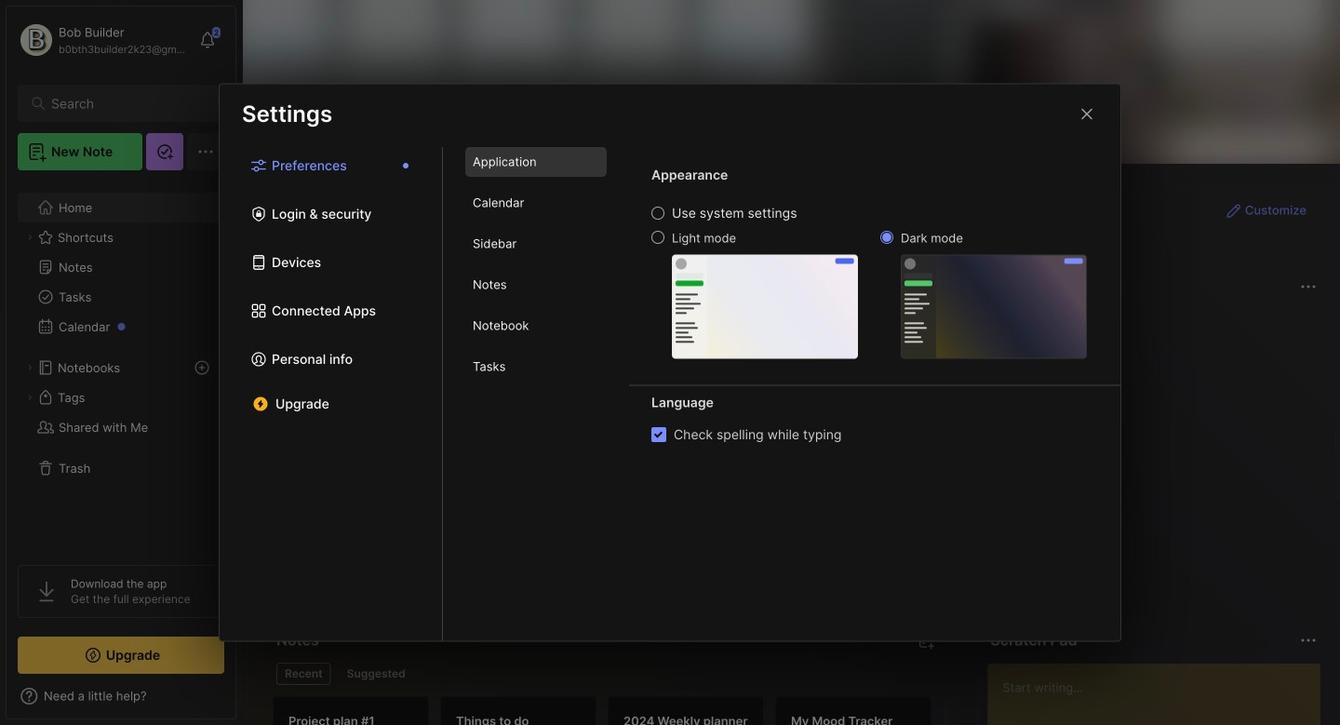 Task type: vqa. For each thing, say whether or not it's contained in the screenshot.
checkbox
yes



Task type: describe. For each thing, give the bounding box(es) containing it.
expand tags image
[[24, 392, 35, 403]]

close image
[[1076, 103, 1098, 125]]

expand notebooks image
[[24, 362, 35, 373]]



Task type: locate. For each thing, give the bounding box(es) containing it.
Search text field
[[51, 95, 200, 113]]

Start writing… text field
[[1003, 664, 1320, 725]]

main element
[[0, 0, 242, 725]]

row group
[[273, 696, 1110, 725]]

None radio
[[881, 231, 894, 244]]

tab
[[465, 147, 607, 177], [465, 188, 607, 218], [465, 229, 607, 259], [465, 270, 607, 300], [465, 311, 607, 341], [465, 352, 607, 382], [276, 663, 331, 685], [339, 663, 414, 685]]

None checkbox
[[652, 427, 666, 442]]

tree inside "main" element
[[7, 182, 235, 548]]

tree
[[7, 182, 235, 548]]

tab list
[[220, 147, 443, 641], [443, 147, 629, 641], [276, 663, 957, 685]]

none search field inside "main" element
[[51, 92, 200, 114]]

None search field
[[51, 92, 200, 114]]

None radio
[[652, 207, 665, 220], [652, 231, 665, 244], [652, 207, 665, 220], [652, 231, 665, 244]]

option group
[[652, 205, 1087, 359]]



